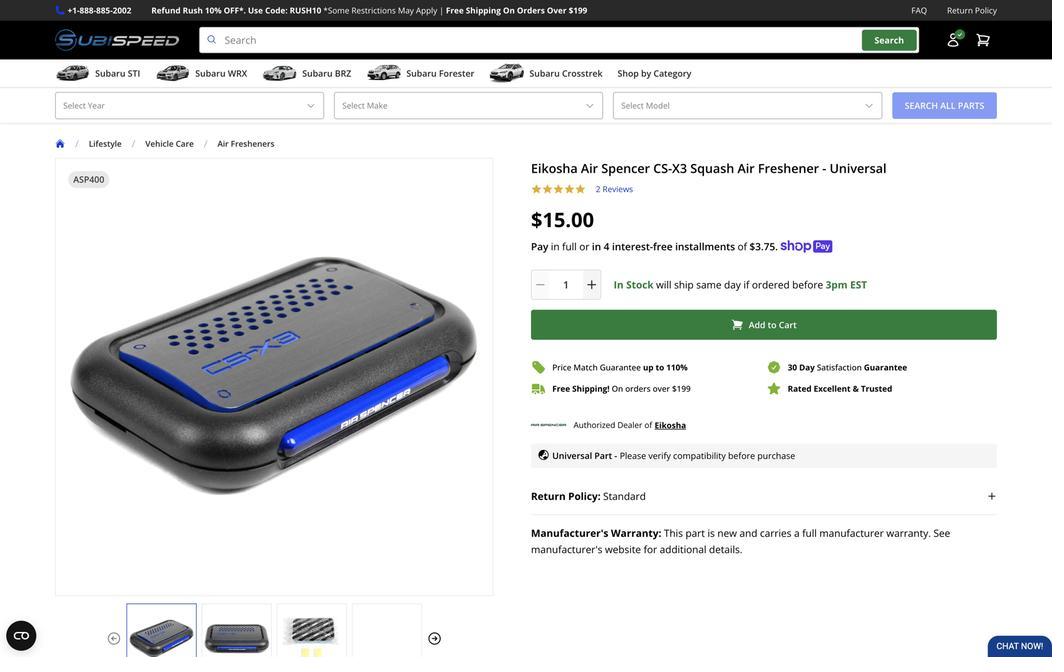 Task type: locate. For each thing, give the bounding box(es) containing it.
0 horizontal spatial return
[[531, 490, 566, 503]]

subaru for subaru sti
[[95, 67, 126, 79]]

est
[[851, 278, 868, 292]]

*some
[[324, 5, 350, 16]]

&
[[853, 383, 859, 395]]

select year image
[[306, 101, 316, 111]]

/ right the "home" icon
[[75, 137, 79, 150]]

1 vertical spatial -
[[615, 450, 618, 462]]

3 asp400 eikosha air spencer cs-x3 squash air freshener - universal, image from the left
[[278, 617, 347, 658]]

0 horizontal spatial free
[[446, 5, 464, 16]]

a subaru wrx thumbnail image image
[[155, 64, 190, 83]]

button image
[[946, 33, 961, 48]]

and
[[740, 527, 758, 540]]

part
[[595, 450, 613, 462]]

spencer
[[602, 160, 650, 177]]

subaru left wrx
[[195, 67, 226, 79]]

-
[[823, 160, 827, 177], [615, 450, 618, 462]]

a subaru crosstrek thumbnail image image
[[490, 64, 525, 83]]

1 vertical spatial of
[[645, 420, 653, 431]]

will
[[657, 278, 672, 292]]

subaru inside 'dropdown button'
[[530, 67, 560, 79]]

manufacturer's
[[531, 527, 609, 540]]

1 vertical spatial to
[[656, 362, 665, 373]]

3 subaru from the left
[[302, 67, 333, 79]]

Select Model button
[[614, 92, 883, 119]]

0 vertical spatial free
[[446, 5, 464, 16]]

match
[[574, 362, 598, 373]]

1 horizontal spatial return
[[948, 5, 974, 16]]

+1-888-885-2002
[[68, 5, 131, 16]]

to inside button
[[768, 319, 777, 331]]

- right part
[[615, 450, 618, 462]]

free down price
[[553, 383, 570, 395]]

full
[[562, 240, 577, 254], [803, 527, 817, 540]]

pay
[[531, 240, 549, 254]]

star image
[[531, 184, 542, 195], [564, 184, 575, 195], [575, 184, 586, 195]]

4 asp400 eikosha air spencer cs-x3 squash air freshener - universal, image from the left
[[353, 617, 422, 658]]

to right up
[[656, 362, 665, 373]]

0 horizontal spatial of
[[645, 420, 653, 431]]

add to cart
[[749, 319, 797, 331]]

return left policy
[[948, 5, 974, 16]]

manufacturer's
[[531, 543, 603, 557]]

free shipping! on orders over $ 199
[[553, 383, 691, 395]]

1 subaru from the left
[[95, 67, 126, 79]]

in left 4
[[592, 240, 601, 254]]

select model image
[[865, 101, 875, 111]]

air fresheners
[[218, 138, 275, 149]]

asp400 eikosha air spencer cs-x3 squash air freshener - universal, image
[[127, 617, 196, 658], [202, 617, 271, 658], [278, 617, 347, 658], [353, 617, 422, 658]]

freshener
[[758, 160, 820, 177]]

search input field
[[199, 27, 920, 53]]

2 horizontal spatial air
[[738, 160, 755, 177]]

increment image
[[586, 279, 598, 291]]

$15.00
[[531, 206, 594, 233]]

same
[[697, 278, 722, 292]]

0 vertical spatial eikosha
[[531, 160, 578, 177]]

air left fresheners
[[218, 138, 229, 149]]

x3
[[673, 160, 687, 177]]

0 vertical spatial universal
[[830, 160, 887, 177]]

subaru sti
[[95, 67, 140, 79]]

1 star image from the left
[[531, 184, 542, 195]]

30 day satisfaction guarantee
[[788, 362, 908, 373]]

$199
[[569, 5, 588, 16]]

eikosha up $15.00
[[531, 160, 578, 177]]

Select Year button
[[55, 92, 324, 119]]

on left 'orders'
[[612, 383, 624, 395]]

universal part - please verify compatibility before purchase
[[553, 450, 796, 462]]

rated
[[788, 383, 812, 395]]

0 vertical spatial return
[[948, 5, 974, 16]]

stock
[[627, 278, 654, 292]]

lifestyle link
[[89, 138, 132, 149], [89, 138, 122, 149]]

1 horizontal spatial full
[[803, 527, 817, 540]]

add to cart button
[[531, 310, 998, 340]]

in right pay
[[551, 240, 560, 254]]

return for return policy: standard
[[531, 490, 566, 503]]

air fresheners link
[[218, 138, 285, 149], [218, 138, 275, 149]]

go to right image image
[[427, 632, 442, 647]]

1 guarantee from the left
[[600, 362, 641, 373]]

+1-
[[68, 5, 80, 16]]

wrx
[[228, 67, 247, 79]]

1 horizontal spatial free
[[553, 383, 570, 395]]

full left or
[[562, 240, 577, 254]]

details.
[[709, 543, 743, 557]]

to right add
[[768, 319, 777, 331]]

this
[[664, 527, 683, 540]]

1 vertical spatial full
[[803, 527, 817, 540]]

1 horizontal spatial air
[[581, 160, 598, 177]]

1 vertical spatial return
[[531, 490, 566, 503]]

subaru left brz
[[302, 67, 333, 79]]

1 horizontal spatial in
[[592, 240, 601, 254]]

may
[[398, 5, 414, 16]]

/ left vehicle
[[132, 137, 135, 150]]

2 guarantee from the left
[[864, 362, 908, 373]]

star image
[[542, 184, 553, 195], [553, 184, 564, 195]]

new
[[718, 527, 737, 540]]

policy:
[[569, 490, 601, 503]]

squash
[[691, 160, 735, 177]]

free
[[446, 5, 464, 16], [553, 383, 570, 395]]

subaru left forester
[[407, 67, 437, 79]]

/ for air fresheners
[[204, 137, 208, 150]]

- right freshener at the top right
[[823, 160, 827, 177]]

universal
[[830, 160, 887, 177], [553, 450, 593, 462]]

1 horizontal spatial -
[[823, 160, 827, 177]]

1 horizontal spatial guarantee
[[864, 362, 908, 373]]

2 subaru from the left
[[195, 67, 226, 79]]

1 vertical spatial eikosha
[[655, 420, 686, 431]]

0 horizontal spatial universal
[[553, 450, 593, 462]]

air up 2
[[581, 160, 598, 177]]

2
[[596, 184, 601, 195]]

1 vertical spatial universal
[[553, 450, 593, 462]]

$
[[672, 383, 677, 395]]

30
[[788, 362, 798, 373]]

orders
[[517, 5, 545, 16]]

0 vertical spatial -
[[823, 160, 827, 177]]

cs-
[[654, 160, 673, 177]]

please
[[620, 450, 647, 462]]

2 / from the left
[[132, 137, 135, 150]]

1 horizontal spatial on
[[612, 383, 624, 395]]

0 vertical spatial to
[[768, 319, 777, 331]]

guarantee up the free shipping! on orders over $ 199
[[600, 362, 641, 373]]

in
[[614, 278, 624, 292]]

0 horizontal spatial before
[[729, 450, 756, 462]]

1 vertical spatial free
[[553, 383, 570, 395]]

code:
[[265, 5, 288, 16]]

1 star image from the left
[[542, 184, 553, 195]]

restrictions
[[352, 5, 396, 16]]

1 horizontal spatial before
[[793, 278, 824, 292]]

0 horizontal spatial in
[[551, 240, 560, 254]]

eikosha link
[[655, 419, 686, 432]]

1 vertical spatial before
[[729, 450, 756, 462]]

or
[[580, 240, 590, 254]]

of left the $3.75
[[738, 240, 747, 254]]

0 horizontal spatial air
[[218, 138, 229, 149]]

10%
[[205, 5, 222, 16]]

cart
[[779, 319, 797, 331]]

eikosha up "universal part - please verify compatibility before purchase"
[[655, 420, 686, 431]]

air
[[218, 138, 229, 149], [581, 160, 598, 177], [738, 160, 755, 177]]

2 horizontal spatial /
[[204, 137, 208, 150]]

vehicle care
[[145, 138, 194, 149]]

5 subaru from the left
[[530, 67, 560, 79]]

full right the a at the bottom right of page
[[803, 527, 817, 540]]

guarantee
[[600, 362, 641, 373], [864, 362, 908, 373]]

1 asp400 eikosha air spencer cs-x3 squash air freshener - universal, image from the left
[[127, 617, 196, 658]]

/ right care
[[204, 137, 208, 150]]

rush10
[[290, 5, 321, 16]]

before left purchase
[[729, 450, 756, 462]]

for
[[644, 543, 658, 557]]

return policy: standard
[[531, 490, 646, 503]]

0 horizontal spatial /
[[75, 137, 79, 150]]

0 horizontal spatial on
[[503, 5, 515, 16]]

before left 3pm
[[793, 278, 824, 292]]

1 horizontal spatial to
[[768, 319, 777, 331]]

1 horizontal spatial /
[[132, 137, 135, 150]]

over
[[547, 5, 567, 16]]

0 horizontal spatial guarantee
[[600, 362, 641, 373]]

guarantee up trusted
[[864, 362, 908, 373]]

subispeed logo image
[[55, 27, 179, 53]]

eikosha
[[531, 160, 578, 177], [655, 420, 686, 431]]

+1-888-885-2002 link
[[68, 4, 131, 17]]

$3.75
[[750, 240, 776, 254]]

2 star image from the left
[[564, 184, 575, 195]]

by
[[641, 67, 652, 79]]

return inside "return policy" link
[[948, 5, 974, 16]]

free right |
[[446, 5, 464, 16]]

None number field
[[531, 270, 602, 300]]

rated excellent & trusted
[[788, 383, 893, 395]]

subaru left sti
[[95, 67, 126, 79]]

a subaru brz thumbnail image image
[[262, 64, 297, 83]]

brz
[[335, 67, 351, 79]]

on left "orders"
[[503, 5, 515, 16]]

1 horizontal spatial eikosha
[[655, 420, 686, 431]]

4 subaru from the left
[[407, 67, 437, 79]]

day
[[725, 278, 741, 292]]

shipping!
[[573, 383, 610, 395]]

category
[[654, 67, 692, 79]]

forester
[[439, 67, 475, 79]]

add
[[749, 319, 766, 331]]

return left policy: on the right of the page
[[531, 490, 566, 503]]

subaru down search input field
[[530, 67, 560, 79]]

0 vertical spatial of
[[738, 240, 747, 254]]

warranty.
[[887, 527, 931, 540]]

3 / from the left
[[204, 137, 208, 150]]

of right dealer
[[645, 420, 653, 431]]

open widget image
[[6, 622, 36, 652]]

0 horizontal spatial full
[[562, 240, 577, 254]]

return policy
[[948, 5, 998, 16]]

compatibility
[[674, 450, 726, 462]]

1 / from the left
[[75, 137, 79, 150]]

air right squash at the right top of the page
[[738, 160, 755, 177]]



Task type: describe. For each thing, give the bounding box(es) containing it.
asp400
[[73, 174, 104, 186]]

subaru forester button
[[367, 62, 475, 87]]

885-
[[96, 5, 113, 16]]

subaru wrx
[[195, 67, 247, 79]]

/ for lifestyle
[[75, 137, 79, 150]]

carries
[[760, 527, 792, 540]]

care
[[176, 138, 194, 149]]

2 reviews
[[596, 184, 633, 195]]

return for return policy
[[948, 5, 974, 16]]

if
[[744, 278, 750, 292]]

rush
[[183, 5, 203, 16]]

0 horizontal spatial eikosha
[[531, 160, 578, 177]]

home image
[[55, 139, 65, 149]]

0 vertical spatial on
[[503, 5, 515, 16]]

is
[[708, 527, 715, 540]]

policy
[[976, 5, 998, 16]]

lifestyle
[[89, 138, 122, 149]]

2 asp400 eikosha air spencer cs-x3 squash air freshener - universal, image from the left
[[202, 617, 271, 658]]

dealer
[[618, 420, 643, 431]]

excellent
[[814, 383, 851, 395]]

a subaru sti thumbnail image image
[[55, 64, 90, 83]]

reviews
[[603, 184, 633, 195]]

0 horizontal spatial to
[[656, 362, 665, 373]]

faq link
[[912, 4, 928, 17]]

installments
[[676, 240, 736, 254]]

2002
[[113, 5, 131, 16]]

decrement image
[[534, 279, 547, 291]]

|
[[440, 5, 444, 16]]

subaru sti button
[[55, 62, 140, 87]]

ordered
[[752, 278, 790, 292]]

fresheners
[[231, 138, 275, 149]]

authorized dealer of eikosha
[[574, 420, 686, 431]]

subaru for subaru crosstrek
[[530, 67, 560, 79]]

of inside authorized dealer of eikosha
[[645, 420, 653, 431]]

shop by category button
[[618, 62, 692, 87]]

eikosha image
[[531, 417, 566, 434]]

Select Make button
[[334, 92, 604, 119]]

off*.
[[224, 5, 246, 16]]

crosstrek
[[562, 67, 603, 79]]

subaru for subaru wrx
[[195, 67, 226, 79]]

faq
[[912, 5, 928, 16]]

additional
[[660, 543, 707, 557]]

refund rush 10% off*. use code: rush10 *some restrictions may apply | free shipping on orders over $199
[[151, 5, 588, 16]]

select make image
[[585, 101, 595, 111]]

1 in from the left
[[551, 240, 560, 254]]

/ for vehicle care
[[132, 137, 135, 150]]

0 vertical spatial before
[[793, 278, 824, 292]]

up
[[643, 362, 654, 373]]

subaru wrx button
[[155, 62, 247, 87]]

eikosha air spencer cs-x3 squash air freshener - universal
[[531, 160, 887, 177]]

manufacturer
[[820, 527, 884, 540]]

return policy link
[[948, 4, 998, 17]]

shop pay image
[[781, 241, 833, 253]]

refund
[[151, 5, 181, 16]]

3pm
[[826, 278, 848, 292]]

shop by category
[[618, 67, 692, 79]]

see
[[934, 527, 951, 540]]

4
[[604, 240, 610, 254]]

this part is new and carries a full manufacturer warranty. see manufacturer's website for additional details.
[[531, 527, 951, 557]]

search button
[[863, 30, 917, 51]]

price match guarantee up to 110%
[[553, 362, 688, 373]]

eikosha inside authorized dealer of eikosha
[[655, 420, 686, 431]]

price
[[553, 362, 572, 373]]

full inside this part is new and carries a full manufacturer warranty. see manufacturer's website for additional details.
[[803, 527, 817, 540]]

trusted
[[861, 383, 893, 395]]

free
[[653, 240, 673, 254]]

warranty:
[[611, 527, 662, 540]]

apply
[[416, 5, 438, 16]]

subaru crosstrek button
[[490, 62, 603, 87]]

1 vertical spatial on
[[612, 383, 624, 395]]

199
[[677, 383, 691, 395]]

2 star image from the left
[[553, 184, 564, 195]]

a subaru forester thumbnail image image
[[367, 64, 402, 83]]

1 horizontal spatial universal
[[830, 160, 887, 177]]

a
[[795, 527, 800, 540]]

satisfaction
[[817, 362, 862, 373]]

.
[[776, 240, 778, 254]]

standard
[[604, 490, 646, 503]]

subaru for subaru forester
[[407, 67, 437, 79]]

0 horizontal spatial -
[[615, 450, 618, 462]]

2 in from the left
[[592, 240, 601, 254]]

0 vertical spatial full
[[562, 240, 577, 254]]

subaru brz
[[302, 67, 351, 79]]

subaru for subaru brz
[[302, 67, 333, 79]]

3 star image from the left
[[575, 184, 586, 195]]

2 reviews link
[[596, 184, 633, 195]]

verify
[[649, 450, 671, 462]]

over
[[653, 383, 670, 395]]

1 horizontal spatial of
[[738, 240, 747, 254]]

sti
[[128, 67, 140, 79]]

search
[[875, 34, 905, 46]]

shop
[[618, 67, 639, 79]]

subaru crosstrek
[[530, 67, 603, 79]]



Task type: vqa. For each thing, say whether or not it's contained in the screenshot.
Mirror for Red
no



